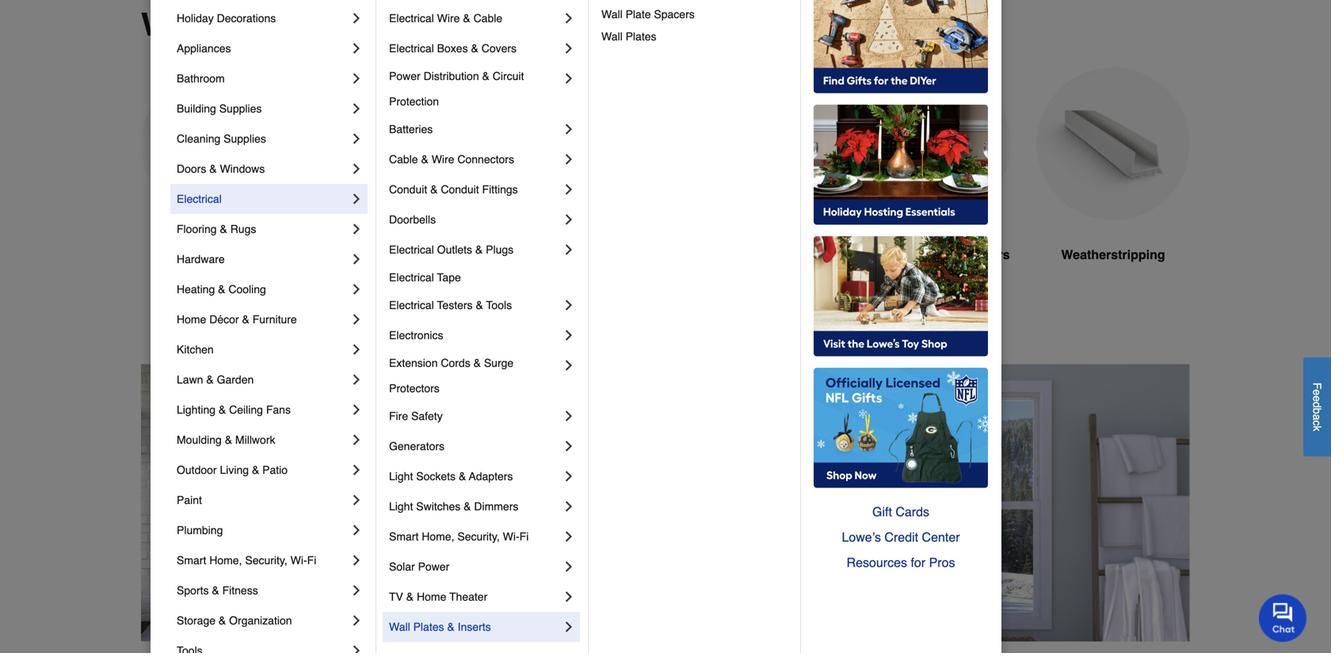 Task type: describe. For each thing, give the bounding box(es) containing it.
& right boxes
[[471, 42, 479, 55]]

0 vertical spatial wire
[[437, 12, 460, 25]]

0 vertical spatial smart
[[389, 530, 419, 543]]

& down cable & wire connectors
[[431, 183, 438, 196]]

batteries
[[389, 123, 433, 136]]

1 horizontal spatial wi-
[[503, 530, 520, 543]]

holiday hosting essentials. image
[[814, 105, 988, 225]]

supplies for cleaning supplies
[[224, 132, 266, 145]]

center
[[922, 530, 960, 545]]

supplies for building supplies
[[219, 102, 262, 115]]

cleaning
[[177, 132, 221, 145]]

windows & doors
[[141, 6, 412, 43]]

safety
[[411, 410, 443, 422]]

& left millwork
[[225, 434, 232, 446]]

light for light switches & dimmers
[[389, 500, 413, 513]]

electrical wire & cable
[[389, 12, 503, 25]]

moulding & millwork link
[[177, 425, 349, 455]]

0 horizontal spatial home
[[177, 313, 206, 326]]

cords
[[441, 357, 471, 369]]

wall plate spacers
[[602, 8, 695, 21]]

chevron right image for hardware
[[349, 251, 365, 267]]

& right tv
[[406, 591, 414, 603]]

1 vertical spatial windows
[[220, 162, 265, 175]]

light sockets & adapters link
[[389, 461, 561, 491]]

fitness
[[222, 584, 258, 597]]

lowe's
[[842, 530, 881, 545]]

fire safety link
[[389, 401, 561, 431]]

decorations
[[217, 12, 276, 25]]

chevron right image for paint
[[349, 492, 365, 508]]

hardware
[[177, 253, 225, 266]]

openers
[[959, 247, 1010, 262]]

0 horizontal spatial cable
[[389, 153, 418, 166]]

chevron right image for heating & cooling
[[349, 281, 365, 297]]

holiday decorations
[[177, 12, 276, 25]]

0 vertical spatial security,
[[458, 530, 500, 543]]

cable & wire connectors
[[389, 153, 514, 166]]

gift cards
[[873, 505, 930, 519]]

electrical tape
[[389, 271, 461, 284]]

fittings
[[482, 183, 518, 196]]

flooring & rugs
[[177, 223, 256, 235]]

building
[[177, 102, 216, 115]]

outdoor living & patio
[[177, 464, 288, 476]]

lighting & ceiling fans
[[177, 403, 291, 416]]

home, for the right 'smart home, security, wi-fi' link
[[422, 530, 455, 543]]

visit the lowe's toy shop. image
[[814, 236, 988, 357]]

weatherstripping
[[1062, 247, 1166, 262]]

wall plates
[[602, 30, 657, 43]]

chevron right image for electrical
[[349, 191, 365, 207]]

lighting
[[177, 403, 216, 416]]

electrical for electrical boxes & covers
[[389, 42, 434, 55]]

building supplies
[[177, 102, 262, 115]]

electrical link
[[177, 184, 349, 214]]

moulding & millwork
[[177, 434, 275, 446]]

& inside extension cords & surge protectors
[[474, 357, 481, 369]]

electrical outlets & plugs link
[[389, 235, 561, 265]]

chevron right image for solar power link
[[561, 559, 577, 575]]

spacers
[[654, 8, 695, 21]]

bathroom link
[[177, 63, 349, 94]]

plates for wall plates
[[626, 30, 657, 43]]

wall plate spacers link
[[602, 3, 789, 25]]

fire safety
[[389, 410, 443, 422]]

light sockets & adapters
[[389, 470, 513, 483]]

flooring
[[177, 223, 217, 235]]

chevron right image for storage & organization 'link'
[[349, 613, 365, 629]]

outdoor
[[177, 464, 217, 476]]

exterior doors
[[174, 247, 262, 262]]

fans
[[266, 403, 291, 416]]

furniture
[[253, 313, 297, 326]]

windows for windows
[[548, 247, 604, 262]]

& down 'batteries'
[[421, 153, 429, 166]]

home décor & furniture link
[[177, 304, 349, 334]]

home décor & furniture
[[177, 313, 297, 326]]

chevron right image for cleaning supplies
[[349, 131, 365, 147]]

f e e d b a c k
[[1311, 383, 1324, 431]]

living
[[220, 464, 249, 476]]

electrical outlets & plugs
[[389, 243, 514, 256]]

f
[[1311, 383, 1324, 389]]

a blue six-lite, two-panel, shaker-style exterior door. image
[[141, 67, 295, 221]]

resources
[[847, 555, 908, 570]]

adapters
[[469, 470, 513, 483]]

lawn & garden
[[177, 373, 254, 386]]

1 horizontal spatial smart home, security, wi-fi link
[[389, 522, 561, 552]]

electrical testers & tools
[[389, 299, 512, 312]]

hardware link
[[177, 244, 349, 274]]

chevron right image for the left 'smart home, security, wi-fi' link
[[349, 552, 365, 568]]

chevron right image for the right 'smart home, security, wi-fi' link
[[561, 529, 577, 545]]

wall plates link
[[602, 25, 789, 48]]

& right sockets at the bottom left of page
[[459, 470, 466, 483]]

inserts
[[458, 621, 491, 633]]

smart home, security, wi-fi for the left 'smart home, security, wi-fi' link
[[177, 554, 317, 567]]

weatherstripping link
[[1037, 67, 1191, 302]]

lighting & ceiling fans link
[[177, 395, 349, 425]]

& left dimmers
[[464, 500, 471, 513]]

electrical for electrical testers & tools
[[389, 299, 434, 312]]

1 vertical spatial smart
[[177, 554, 206, 567]]

c
[[1311, 420, 1324, 426]]

doors for garage doors & openers
[[906, 247, 943, 262]]

sockets
[[416, 470, 456, 483]]

a white three-panel, craftsman-style, prehung interior door with doorframe and hinges. image
[[320, 67, 474, 221]]

smart home, security, wi-fi for the right 'smart home, security, wi-fi' link
[[389, 530, 529, 543]]

chevron right image for cable & wire connectors link
[[561, 151, 577, 167]]

light switches & dimmers
[[389, 500, 519, 513]]

chevron right image for electronics
[[561, 327, 577, 343]]

kitchen link
[[177, 334, 349, 365]]

chevron right image for electrical boxes & covers "link"
[[561, 40, 577, 56]]

batteries link
[[389, 114, 561, 144]]

0 vertical spatial cable
[[474, 12, 503, 25]]

a blue chamberlain garage door opener with two white light panels. image
[[858, 67, 1011, 221]]

lowe's credit center
[[842, 530, 960, 545]]

doors & windows link
[[177, 154, 349, 184]]

& left "rugs"
[[220, 223, 227, 235]]

find gifts for the diyer. image
[[814, 0, 988, 94]]

heating
[[177, 283, 215, 296]]

chevron right image for generators link
[[561, 438, 577, 454]]

& right the décor
[[242, 313, 250, 326]]

& left "inserts"
[[447, 621, 455, 633]]

chevron right image for electrical outlets & plugs
[[561, 242, 577, 258]]

chevron right image for conduit & conduit fittings link
[[561, 182, 577, 197]]

2 conduit from the left
[[441, 183, 479, 196]]

testers
[[437, 299, 473, 312]]

1 conduit from the left
[[389, 183, 427, 196]]

chevron right image for sports & fitness
[[349, 583, 365, 598]]

plumbing
[[177, 524, 223, 537]]

tools
[[486, 299, 512, 312]]

flooring & rugs link
[[177, 214, 349, 244]]

cable & wire connectors link
[[389, 144, 561, 174]]

doors for exterior doors
[[225, 247, 262, 262]]

appliances
[[177, 42, 231, 55]]

light for light sockets & adapters
[[389, 470, 413, 483]]

chevron right image for the home décor & furniture link
[[349, 312, 365, 327]]

resources for pros
[[847, 555, 956, 570]]

chevron right image for the doors & windows link
[[349, 161, 365, 177]]

electronics link
[[389, 320, 561, 350]]

covers
[[482, 42, 517, 55]]

& right the lawn
[[206, 373, 214, 386]]

generators
[[389, 440, 445, 453]]

home, for the left 'smart home, security, wi-fi' link
[[209, 554, 242, 567]]

chevron right image for the kitchen link
[[349, 342, 365, 357]]

& right sports
[[212, 584, 219, 597]]

windows for windows & doors
[[141, 6, 280, 43]]

pros
[[929, 555, 956, 570]]

a piece of white weatherstripping. image
[[1037, 67, 1191, 221]]

power distribution & circuit protection
[[389, 70, 527, 108]]

holiday decorations link
[[177, 3, 349, 33]]

b
[[1311, 408, 1324, 414]]

& inside 'link'
[[219, 614, 226, 627]]

doorbells
[[389, 213, 436, 226]]

solar
[[389, 560, 415, 573]]



Task type: locate. For each thing, give the bounding box(es) containing it.
1 vertical spatial wire
[[432, 153, 455, 166]]

chevron right image for moulding & millwork link
[[349, 432, 365, 448]]

chat invite button image
[[1260, 594, 1308, 642]]

supplies up the doors & windows link
[[224, 132, 266, 145]]

chevron right image for electrical testers & tools link
[[561, 297, 577, 313]]

wi-
[[503, 530, 520, 543], [291, 554, 307, 567]]

breadcrumb element
[[141, 0, 291, 7]]

power inside solar power link
[[418, 560, 450, 573]]

kitchen
[[177, 343, 214, 356]]

0 vertical spatial light
[[389, 470, 413, 483]]

plate
[[626, 8, 651, 21]]

0 vertical spatial plates
[[626, 30, 657, 43]]

light switches & dimmers link
[[389, 491, 561, 522]]

resources for pros link
[[814, 550, 988, 575]]

chevron right image for lawn & garden link
[[349, 372, 365, 388]]

wall down wall plate spacers
[[602, 30, 623, 43]]

1 vertical spatial cable
[[389, 153, 418, 166]]

chevron right image for batteries
[[561, 121, 577, 137]]

distribution
[[424, 70, 479, 82]]

smart home, security, wi-fi up 'fitness'
[[177, 554, 317, 567]]

doors for interior doors
[[402, 247, 439, 262]]

0 vertical spatial wi-
[[503, 530, 520, 543]]

tv & home theater
[[389, 591, 488, 603]]

1 horizontal spatial smart
[[389, 530, 419, 543]]

garden
[[217, 373, 254, 386]]

sports
[[177, 584, 209, 597]]

home, down switches
[[422, 530, 455, 543]]

exterior doors link
[[141, 67, 295, 302]]

smart home, security, wi-fi link up 'fitness'
[[177, 545, 349, 575]]

0 vertical spatial supplies
[[219, 102, 262, 115]]

extension cords & surge protectors
[[389, 357, 517, 395]]

cable up covers
[[474, 12, 503, 25]]

& down cleaning supplies
[[209, 162, 217, 175]]

solar power
[[389, 560, 450, 573]]

building supplies link
[[177, 94, 349, 124]]

& up electrical boxes & covers "link"
[[463, 12, 471, 25]]

wall down tv
[[389, 621, 410, 633]]

home up wall plates & inserts
[[417, 591, 447, 603]]

doors & windows
[[177, 162, 265, 175]]

1 horizontal spatial conduit
[[441, 183, 479, 196]]

0 vertical spatial windows
[[141, 6, 280, 43]]

0 vertical spatial fi
[[520, 530, 529, 543]]

1 horizontal spatial plates
[[626, 30, 657, 43]]

extension cords & surge protectors link
[[389, 350, 561, 401]]

smart
[[389, 530, 419, 543], [177, 554, 206, 567]]

1 horizontal spatial security,
[[458, 530, 500, 543]]

switches
[[416, 500, 461, 513]]

power up protection
[[389, 70, 421, 82]]

2 vertical spatial windows
[[548, 247, 604, 262]]

a barn door with a brown frame, three frosted glass panels, black hardware and a black track. image
[[679, 67, 832, 221]]

smart home, security, wi-fi link down light switches & dimmers
[[389, 522, 561, 552]]

e up d
[[1311, 389, 1324, 395]]

home,
[[422, 530, 455, 543], [209, 554, 242, 567]]

surge
[[484, 357, 514, 369]]

doors inside 'link'
[[906, 247, 943, 262]]

holiday
[[177, 12, 214, 25]]

e
[[1311, 389, 1324, 395], [1311, 395, 1324, 402]]

electrical down interior doors
[[389, 271, 434, 284]]

connectors
[[458, 153, 514, 166]]

0 vertical spatial wall
[[602, 8, 623, 21]]

interior doors link
[[320, 67, 474, 302]]

e up "b"
[[1311, 395, 1324, 402]]

wall plates & inserts link
[[389, 612, 561, 642]]

power inside "power distribution & circuit protection"
[[389, 70, 421, 82]]

plumbing link
[[177, 515, 349, 545]]

cable down 'batteries'
[[389, 153, 418, 166]]

power up tv & home theater
[[418, 560, 450, 573]]

plugs
[[486, 243, 514, 256]]

& left openers
[[946, 247, 955, 262]]

smart up solar at the left of the page
[[389, 530, 419, 543]]

0 horizontal spatial conduit
[[389, 183, 427, 196]]

& inside "power distribution & circuit protection"
[[482, 70, 490, 82]]

smart up sports
[[177, 554, 206, 567]]

0 horizontal spatial smart
[[177, 554, 206, 567]]

1 vertical spatial security,
[[245, 554, 288, 567]]

& left tools
[[476, 299, 483, 312]]

moulding
[[177, 434, 222, 446]]

circuit
[[493, 70, 524, 82]]

conduit down cable & wire connectors
[[441, 183, 479, 196]]

a
[[1311, 414, 1324, 420]]

exterior
[[174, 247, 222, 262]]

chevron right image for flooring & rugs "link"
[[349, 221, 365, 237]]

1 vertical spatial light
[[389, 500, 413, 513]]

supplies inside cleaning supplies link
[[224, 132, 266, 145]]

chevron right image for "holiday decorations" link
[[349, 10, 365, 26]]

& right 'decorations'
[[289, 6, 312, 43]]

a black double-hung window with six panes. image
[[499, 67, 653, 221]]

heating & cooling
[[177, 283, 266, 296]]

chevron right image for lighting & ceiling fans
[[349, 402, 365, 418]]

conduit & conduit fittings link
[[389, 174, 561, 205]]

chevron right image
[[561, 10, 577, 26], [349, 40, 365, 56], [349, 71, 365, 86], [349, 101, 365, 117], [561, 121, 577, 137], [349, 131, 365, 147], [349, 191, 365, 207], [561, 212, 577, 227], [561, 242, 577, 258], [349, 251, 365, 267], [349, 281, 365, 297], [561, 327, 577, 343], [561, 357, 577, 373], [349, 402, 365, 418], [561, 408, 577, 424], [561, 468, 577, 484], [349, 492, 365, 508], [561, 499, 577, 514], [349, 522, 365, 538], [349, 583, 365, 598], [561, 589, 577, 605], [349, 643, 365, 653]]

chevron right image
[[349, 10, 365, 26], [561, 40, 577, 56], [561, 71, 577, 86], [561, 151, 577, 167], [349, 161, 365, 177], [561, 182, 577, 197], [349, 221, 365, 237], [561, 297, 577, 313], [349, 312, 365, 327], [349, 342, 365, 357], [349, 372, 365, 388], [349, 432, 365, 448], [561, 438, 577, 454], [349, 462, 365, 478], [561, 529, 577, 545], [349, 552, 365, 568], [561, 559, 577, 575], [349, 613, 365, 629], [561, 619, 577, 635]]

2 light from the top
[[389, 500, 413, 513]]

& right storage
[[219, 614, 226, 627]]

electrical tape link
[[389, 265, 577, 290]]

electrical for electrical outlets & plugs
[[389, 243, 434, 256]]

protection
[[389, 95, 439, 108]]

theater
[[450, 591, 488, 603]]

1 vertical spatial home
[[417, 591, 447, 603]]

0 horizontal spatial home,
[[209, 554, 242, 567]]

doorbells link
[[389, 205, 561, 235]]

0 horizontal spatial wi-
[[291, 554, 307, 567]]

wall for wall plates & inserts
[[389, 621, 410, 633]]

k
[[1311, 426, 1324, 431]]

chevron right image for electrical wire & cable
[[561, 10, 577, 26]]

plates for wall plates & inserts
[[413, 621, 444, 633]]

credit
[[885, 530, 919, 545]]

1 vertical spatial wall
[[602, 30, 623, 43]]

interior doors
[[355, 247, 439, 262]]

storage
[[177, 614, 216, 627]]

interior
[[355, 247, 399, 262]]

electronics
[[389, 329, 443, 342]]

chevron right image for light switches & dimmers
[[561, 499, 577, 514]]

0 horizontal spatial smart home, security, wi-fi
[[177, 554, 317, 567]]

officially licensed n f l gifts. shop now. image
[[814, 368, 988, 488]]

chevron right image for plumbing
[[349, 522, 365, 538]]

electrical left boxes
[[389, 42, 434, 55]]

electrical for electrical wire & cable
[[389, 12, 434, 25]]

home up kitchen in the left bottom of the page
[[177, 313, 206, 326]]

conduit up doorbells
[[389, 183, 427, 196]]

0 horizontal spatial smart home, security, wi-fi link
[[177, 545, 349, 575]]

ceiling
[[229, 403, 263, 416]]

security, down plumbing link
[[245, 554, 288, 567]]

0 vertical spatial smart home, security, wi-fi
[[389, 530, 529, 543]]

1 horizontal spatial fi
[[520, 530, 529, 543]]

chevron right image for fire safety
[[561, 408, 577, 424]]

electrical up electronics
[[389, 299, 434, 312]]

power
[[389, 70, 421, 82], [418, 560, 450, 573]]

wire up the conduit & conduit fittings on the top of the page
[[432, 153, 455, 166]]

1 vertical spatial power
[[418, 560, 450, 573]]

fi up solar power link
[[520, 530, 529, 543]]

electrical for electrical
[[177, 193, 222, 205]]

generators link
[[389, 431, 561, 461]]

& left circuit
[[482, 70, 490, 82]]

heating & cooling link
[[177, 274, 349, 304]]

1 horizontal spatial cable
[[474, 12, 503, 25]]

wall for wall plates
[[602, 30, 623, 43]]

windows link
[[499, 67, 653, 302]]

wire up boxes
[[437, 12, 460, 25]]

cable
[[474, 12, 503, 25], [389, 153, 418, 166]]

& left ceiling
[[219, 403, 226, 416]]

wi- down plumbing link
[[291, 554, 307, 567]]

wire
[[437, 12, 460, 25], [432, 153, 455, 166]]

electrical boxes & covers
[[389, 42, 517, 55]]

1 vertical spatial fi
[[307, 554, 317, 567]]

1 light from the top
[[389, 470, 413, 483]]

chevron right image for 'outdoor living & patio' 'link'
[[349, 462, 365, 478]]

& left 'plugs'
[[476, 243, 483, 256]]

lowe's credit center link
[[814, 525, 988, 550]]

boxes
[[437, 42, 468, 55]]

& right cords at bottom
[[474, 357, 481, 369]]

1 vertical spatial home,
[[209, 554, 242, 567]]

supplies up cleaning supplies
[[219, 102, 262, 115]]

plates down plate
[[626, 30, 657, 43]]

décor
[[209, 313, 239, 326]]

outdoor living & patio link
[[177, 455, 349, 485]]

1 e from the top
[[1311, 389, 1324, 395]]

advertisement region
[[141, 364, 1191, 645]]

light down generators at the bottom left
[[389, 470, 413, 483]]

electrical up flooring
[[177, 193, 222, 205]]

garage
[[859, 247, 902, 262]]

0 vertical spatial home,
[[422, 530, 455, 543]]

1 vertical spatial wi-
[[291, 554, 307, 567]]

cleaning supplies
[[177, 132, 266, 145]]

fi down plumbing link
[[307, 554, 317, 567]]

electrical down doorbells
[[389, 243, 434, 256]]

electrical for electrical tape
[[389, 271, 434, 284]]

wi- down dimmers
[[503, 530, 520, 543]]

0 horizontal spatial security,
[[245, 554, 288, 567]]

2 vertical spatial wall
[[389, 621, 410, 633]]

chevron right image for appliances
[[349, 40, 365, 56]]

lawn & garden link
[[177, 365, 349, 395]]

wall for wall plate spacers
[[602, 8, 623, 21]]

solar power link
[[389, 552, 561, 582]]

smart home, security, wi-fi down light switches & dimmers
[[389, 530, 529, 543]]

cleaning supplies link
[[177, 124, 349, 154]]

0 horizontal spatial fi
[[307, 554, 317, 567]]

chevron right image for doorbells
[[561, 212, 577, 227]]

sports & fitness
[[177, 584, 258, 597]]

chevron right image for power distribution & circuit protection link
[[561, 71, 577, 86]]

paint link
[[177, 485, 349, 515]]

chevron right image for extension cords & surge protectors
[[561, 357, 577, 373]]

extension
[[389, 357, 438, 369]]

wall plates & inserts
[[389, 621, 491, 633]]

dimmers
[[474, 500, 519, 513]]

paint
[[177, 494, 202, 506]]

doors
[[320, 6, 412, 43], [177, 162, 206, 175], [225, 247, 262, 262], [402, 247, 439, 262], [906, 247, 943, 262]]

chevron right image for wall plates & inserts link at bottom left
[[561, 619, 577, 635]]

garage doors & openers
[[859, 247, 1010, 262]]

1 horizontal spatial home,
[[422, 530, 455, 543]]

electrical inside "link"
[[389, 42, 434, 55]]

electrical up electrical boxes & covers
[[389, 12, 434, 25]]

chevron right image for building supplies
[[349, 101, 365, 117]]

0 vertical spatial home
[[177, 313, 206, 326]]

chevron right image for light sockets & adapters
[[561, 468, 577, 484]]

home, up sports & fitness
[[209, 554, 242, 567]]

2 e from the top
[[1311, 395, 1324, 402]]

0 horizontal spatial plates
[[413, 621, 444, 633]]

0 vertical spatial power
[[389, 70, 421, 82]]

wall left plate
[[602, 8, 623, 21]]

supplies inside "building supplies" link
[[219, 102, 262, 115]]

garage doors & openers link
[[858, 67, 1011, 302]]

& left patio
[[252, 464, 259, 476]]

chevron right image for tv & home theater
[[561, 589, 577, 605]]

1 vertical spatial smart home, security, wi-fi
[[177, 554, 317, 567]]

plates down tv & home theater
[[413, 621, 444, 633]]

security, down light switches & dimmers link
[[458, 530, 500, 543]]

1 horizontal spatial home
[[417, 591, 447, 603]]

light left switches
[[389, 500, 413, 513]]

f e e d b a c k button
[[1304, 357, 1332, 456]]

gift cards link
[[814, 499, 988, 525]]

1 vertical spatial supplies
[[224, 132, 266, 145]]

1 vertical spatial plates
[[413, 621, 444, 633]]

& left cooling
[[218, 283, 225, 296]]

for
[[911, 555, 926, 570]]

chevron right image for bathroom
[[349, 71, 365, 86]]

1 horizontal spatial smart home, security, wi-fi
[[389, 530, 529, 543]]



Task type: vqa. For each thing, say whether or not it's contained in the screenshot.
What's a quote? BUTTON
no



